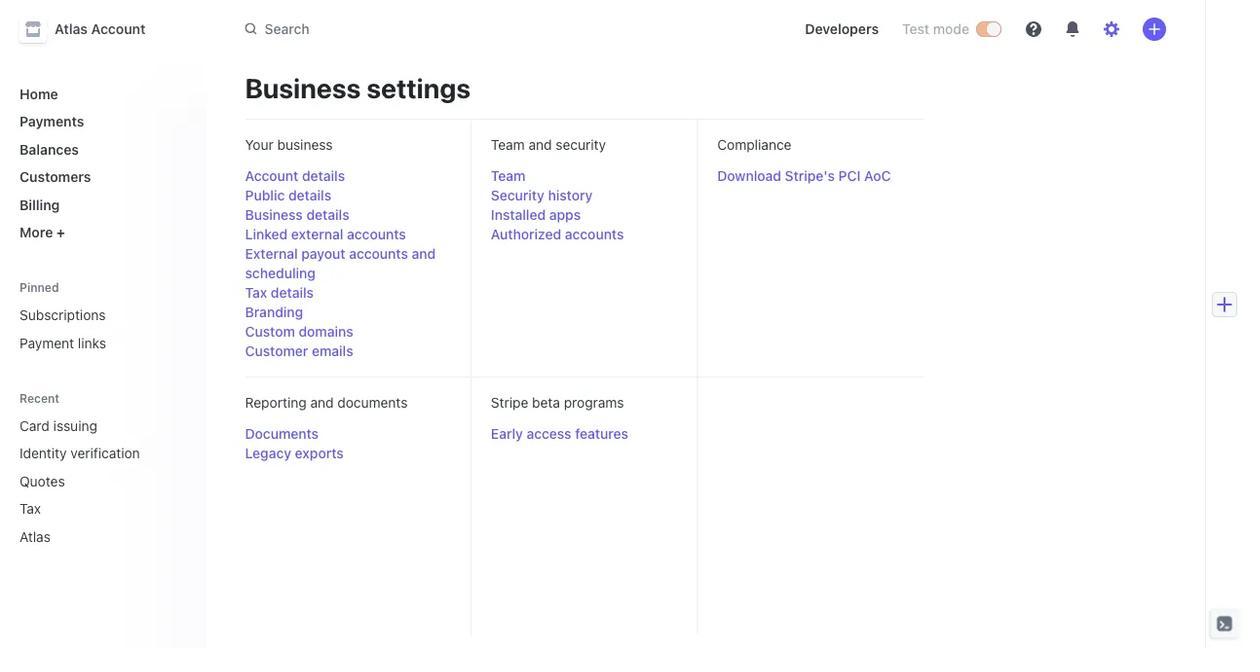 Task type: describe. For each thing, give the bounding box(es) containing it.
details down business
[[302, 168, 345, 184]]

early
[[491, 426, 523, 442]]

balances link
[[12, 133, 191, 165]]

security history link
[[491, 186, 593, 206]]

branding
[[245, 304, 303, 321]]

pinned element
[[12, 300, 191, 359]]

quotes
[[19, 473, 65, 490]]

team for team security history installed apps authorized accounts
[[491, 168, 526, 184]]

team security history installed apps authorized accounts
[[491, 168, 624, 243]]

public details link
[[245, 186, 331, 206]]

atlas account button
[[19, 16, 165, 43]]

identity verification
[[19, 446, 140, 462]]

authorized
[[491, 227, 561, 243]]

test mode
[[902, 21, 969, 37]]

external payout accounts and scheduling link
[[245, 245, 451, 284]]

team and security
[[491, 137, 606, 153]]

tax link
[[12, 493, 163, 525]]

core navigation links element
[[12, 78, 191, 248]]

issuing
[[53, 418, 97, 434]]

help image
[[1026, 21, 1041, 37]]

stripe
[[491, 395, 528, 411]]

reporting and documents
[[245, 395, 408, 411]]

apps
[[549, 207, 581, 223]]

team link
[[491, 167, 526, 186]]

verification
[[70, 446, 140, 462]]

quotes link
[[12, 466, 163, 497]]

documents
[[245, 426, 319, 442]]

payment links link
[[12, 327, 191, 359]]

linked external accounts link
[[245, 225, 406, 245]]

download stripe's pci aoc
[[717, 168, 891, 184]]

payments
[[19, 114, 84, 130]]

documents legacy exports
[[245, 426, 344, 462]]

atlas link
[[12, 521, 163, 553]]

atlas for atlas
[[19, 529, 51, 545]]

legacy
[[245, 446, 291, 462]]

card issuing link
[[12, 410, 163, 442]]

account inside account details public details business details linked external accounts external payout accounts and scheduling tax details branding custom domains customer emails
[[245, 168, 298, 184]]

card issuing
[[19, 418, 97, 434]]

billing
[[19, 197, 60, 213]]

team for team and security
[[491, 137, 525, 153]]

authorized accounts link
[[491, 225, 624, 245]]

recent
[[19, 391, 60, 405]]

developers link
[[797, 14, 887, 45]]

installed apps link
[[491, 206, 581, 225]]

tax details link
[[245, 284, 314, 303]]

exports
[[295, 446, 344, 462]]

accounts right payout at left
[[349, 246, 408, 262]]

pinned navigation links element
[[12, 272, 194, 359]]

reporting
[[245, 395, 307, 411]]

mode
[[933, 21, 969, 37]]

customer emails link
[[245, 342, 353, 361]]

billing link
[[12, 189, 191, 221]]

custom
[[245, 324, 295, 340]]

aoc
[[864, 168, 891, 184]]

payment
[[19, 335, 74, 351]]

pinned
[[19, 281, 59, 294]]

details up linked external accounts link
[[306, 207, 349, 223]]

emails
[[312, 343, 353, 360]]

settings
[[367, 72, 471, 104]]

account details link
[[245, 167, 345, 186]]

your business
[[245, 137, 333, 153]]

and for security
[[529, 137, 552, 153]]

links
[[78, 335, 106, 351]]

documents
[[337, 395, 408, 411]]

atlas for atlas account
[[55, 21, 88, 37]]

payout
[[301, 246, 345, 262]]

linked
[[245, 227, 288, 243]]

your
[[245, 137, 274, 153]]

branding link
[[245, 303, 303, 322]]

recent navigation links element
[[0, 382, 206, 553]]

details down scheduling
[[271, 285, 314, 301]]

Search text field
[[233, 11, 774, 47]]



Task type: vqa. For each thing, say whether or not it's contained in the screenshot.
scheduling
yes



Task type: locate. For each thing, give the bounding box(es) containing it.
atlas up "home" link
[[55, 21, 88, 37]]

0 horizontal spatial atlas
[[19, 529, 51, 545]]

account inside button
[[91, 21, 146, 37]]

tax
[[245, 285, 267, 301], [19, 501, 41, 517]]

home link
[[12, 78, 191, 110]]

2 business from the top
[[245, 207, 303, 223]]

customers
[[19, 169, 91, 185]]

card
[[19, 418, 50, 434]]

0 horizontal spatial tax
[[19, 501, 41, 517]]

tax inside recent element
[[19, 501, 41, 517]]

atlas inside recent element
[[19, 529, 51, 545]]

business
[[245, 72, 361, 104], [245, 207, 303, 223]]

download stripe's pci aoc link
[[717, 167, 891, 186]]

2 team from the top
[[491, 168, 526, 184]]

0 vertical spatial team
[[491, 137, 525, 153]]

more +
[[19, 225, 65, 241]]

1 vertical spatial account
[[245, 168, 298, 184]]

0 vertical spatial business
[[245, 72, 361, 104]]

2 horizontal spatial and
[[529, 137, 552, 153]]

business details link
[[245, 206, 349, 225]]

account details public details business details linked external accounts external payout accounts and scheduling tax details branding custom domains customer emails
[[245, 168, 436, 360]]

0 vertical spatial tax
[[245, 285, 267, 301]]

atlas
[[55, 21, 88, 37], [19, 529, 51, 545]]

1 vertical spatial team
[[491, 168, 526, 184]]

1 horizontal spatial and
[[412, 246, 436, 262]]

0 vertical spatial atlas
[[55, 21, 88, 37]]

tax up branding
[[245, 285, 267, 301]]

team
[[491, 137, 525, 153], [491, 168, 526, 184]]

settings image
[[1104, 21, 1119, 37]]

security
[[556, 137, 606, 153]]

domains
[[299, 324, 353, 340]]

0 horizontal spatial account
[[91, 21, 146, 37]]

developers
[[805, 21, 879, 37]]

subscriptions
[[19, 307, 106, 323]]

account up public
[[245, 168, 298, 184]]

tax down quotes
[[19, 501, 41, 517]]

balances
[[19, 141, 79, 157]]

accounts up external payout accounts and scheduling link
[[347, 227, 406, 243]]

accounts inside team security history installed apps authorized accounts
[[565, 227, 624, 243]]

history
[[548, 188, 593, 204]]

business up the linked
[[245, 207, 303, 223]]

customers link
[[12, 161, 191, 193]]

scheduling
[[245, 265, 316, 282]]

1 vertical spatial and
[[412, 246, 436, 262]]

atlas inside button
[[55, 21, 88, 37]]

account up "home" link
[[91, 21, 146, 37]]

1 horizontal spatial account
[[245, 168, 298, 184]]

subscriptions link
[[12, 300, 191, 331]]

and inside account details public details business details linked external accounts external payout accounts and scheduling tax details branding custom domains customer emails
[[412, 246, 436, 262]]

programs
[[564, 395, 624, 411]]

+
[[56, 225, 65, 241]]

stripe beta programs
[[491, 395, 624, 411]]

features
[[575, 426, 628, 442]]

1 team from the top
[[491, 137, 525, 153]]

accounts
[[347, 227, 406, 243], [565, 227, 624, 243], [349, 246, 408, 262]]

installed
[[491, 207, 546, 223]]

business inside account details public details business details linked external accounts external payout accounts and scheduling tax details branding custom domains customer emails
[[245, 207, 303, 223]]

early access features
[[491, 426, 628, 442]]

download
[[717, 168, 781, 184]]

test
[[902, 21, 930, 37]]

and for documents
[[310, 395, 334, 411]]

business settings
[[245, 72, 471, 104]]

legacy exports link
[[245, 444, 344, 464]]

identity verification link
[[12, 438, 163, 470]]

0 vertical spatial account
[[91, 21, 146, 37]]

details
[[302, 168, 345, 184], [288, 188, 331, 204], [306, 207, 349, 223], [271, 285, 314, 301]]

payments link
[[12, 106, 191, 137]]

and
[[529, 137, 552, 153], [412, 246, 436, 262], [310, 395, 334, 411]]

identity
[[19, 446, 67, 462]]

compliance
[[717, 137, 792, 153]]

customer
[[245, 343, 308, 360]]

team up security
[[491, 168, 526, 184]]

access
[[527, 426, 571, 442]]

atlas account
[[55, 21, 146, 37]]

2 vertical spatial and
[[310, 395, 334, 411]]

0 vertical spatial and
[[529, 137, 552, 153]]

atlas down quotes
[[19, 529, 51, 545]]

external
[[245, 246, 298, 262]]

public
[[245, 188, 285, 204]]

search
[[265, 21, 310, 37]]

home
[[19, 86, 58, 102]]

custom domains link
[[245, 322, 353, 342]]

beta
[[532, 395, 560, 411]]

stripe's
[[785, 168, 835, 184]]

Search search field
[[233, 11, 774, 47]]

pci
[[839, 168, 861, 184]]

business
[[277, 137, 333, 153]]

external
[[291, 227, 343, 243]]

1 horizontal spatial tax
[[245, 285, 267, 301]]

payment links
[[19, 335, 106, 351]]

more
[[19, 225, 53, 241]]

documents link
[[245, 425, 319, 444]]

accounts down apps on the left
[[565, 227, 624, 243]]

early access features link
[[491, 425, 628, 444]]

team up the "team" link
[[491, 137, 525, 153]]

1 vertical spatial atlas
[[19, 529, 51, 545]]

details up business details link
[[288, 188, 331, 204]]

1 business from the top
[[245, 72, 361, 104]]

tax inside account details public details business details linked external accounts external payout accounts and scheduling tax details branding custom domains customer emails
[[245, 285, 267, 301]]

recent element
[[0, 410, 206, 553]]

security
[[491, 188, 544, 204]]

business up business
[[245, 72, 361, 104]]

0 horizontal spatial and
[[310, 395, 334, 411]]

1 vertical spatial tax
[[19, 501, 41, 517]]

1 vertical spatial business
[[245, 207, 303, 223]]

1 horizontal spatial atlas
[[55, 21, 88, 37]]

team inside team security history installed apps authorized accounts
[[491, 168, 526, 184]]



